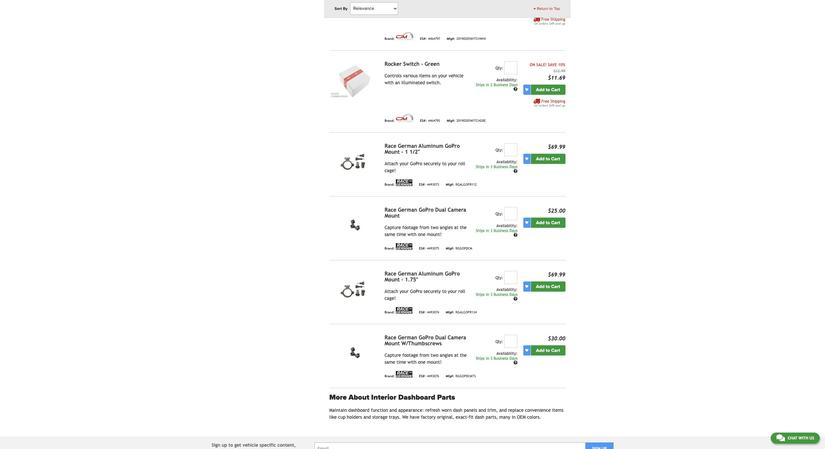 Task type: vqa. For each thing, say whether or not it's contained in the screenshot.
4th Cart from the bottom
yes



Task type: describe. For each thing, give the bounding box(es) containing it.
2 race german - corporate logo image from the top
[[396, 244, 413, 250]]

interior
[[372, 394, 397, 402]]

aluminum for 1
[[419, 143, 444, 149]]

chat
[[789, 437, 798, 441]]

availability: for race german gopro dual camera mount
[[497, 224, 518, 228]]

replace
[[509, 408, 524, 413]]

$69.99 for race german aluminum gopro mount - 1.75"
[[549, 272, 566, 278]]

one for race german gopro dual camera mount
[[418, 232, 426, 237]]

question circle image for race german gopro dual camera mount w/thumbscrews
[[514, 361, 518, 365]]

green
[[425, 61, 440, 67]]

with down 'race german gopro dual camera mount'
[[408, 232, 417, 237]]

business for rocker switch - green
[[494, 83, 509, 87]]

question circle image for race german gopro dual camera mount
[[514, 234, 518, 237]]

1/2"
[[410, 149, 420, 155]]

race for race german gopro dual camera mount
[[385, 207, 397, 213]]

race german aluminum gopro mount - 1.75"
[[385, 271, 460, 283]]

camera for race german gopro dual camera mount
[[448, 207, 467, 213]]

securely for 1.75"
[[424, 289, 441, 294]]

your down 1
[[400, 161, 409, 166]]

mfg#: rggopdcm
[[446, 247, 473, 251]]

4493075
[[428, 247, 440, 251]]

3 for race german aluminum gopro mount - 1 1/2"
[[491, 165, 493, 169]]

cage! for race german aluminum gopro mount - 1.75"
[[385, 296, 396, 301]]

many
[[500, 415, 511, 420]]

race german aluminum gopro mount - 1 1/2" link
[[385, 143, 460, 155]]

mount inside 'race german gopro dual camera mount'
[[385, 213, 400, 219]]

add for race german aluminum gopro mount - 1.75"
[[537, 284, 545, 290]]

gopro down 1.75"
[[410, 289, 423, 294]]

mfg#: rgalgopr134
[[446, 311, 477, 315]]

4493076
[[428, 375, 440, 379]]

race german aluminum gopro mount - 1 1/2"
[[385, 143, 460, 155]]

chat with us link
[[771, 433, 821, 444]]

es#: for rocker switch - green
[[420, 119, 427, 123]]

get
[[235, 443, 241, 448]]

2019020switchgre
[[457, 119, 486, 123]]

0 horizontal spatial dash
[[454, 408, 463, 413]]

4464797
[[429, 37, 441, 41]]

- for race german aluminum gopro mount - 1.75"
[[402, 277, 404, 283]]

cjm industries - corporate logo image for es#: 4464797
[[396, 32, 414, 40]]

es#: for race german aluminum gopro mount - 1 1/2"
[[419, 183, 426, 187]]

parts
[[438, 394, 455, 402]]

dual for race german gopro dual camera mount
[[436, 207, 447, 213]]

sale!
[[537, 63, 547, 67]]

days for race german aluminum gopro mount - 1.75"
[[510, 293, 518, 297]]

es#: for race german gopro dual camera mount w/thumbscrews
[[419, 375, 426, 379]]

various
[[403, 73, 418, 78]]

2019020switchwhi
[[457, 37, 486, 41]]

the for race german gopro dual camera mount
[[460, 225, 467, 230]]

1 add to wish list image from the top
[[526, 88, 529, 91]]

return to top
[[536, 6, 561, 11]]

ships for race german gopro dual camera mount
[[476, 229, 485, 233]]

$25.00
[[549, 208, 566, 214]]

2 add to cart from the top
[[537, 87, 561, 93]]

capture for race german gopro dual camera mount w/thumbscrews
[[385, 353, 401, 358]]

race german aluminum gopro mount - 1.75" link
[[385, 271, 460, 283]]

1 brand: from the top
[[385, 37, 395, 41]]

1
[[405, 149, 408, 155]]

same for race german gopro dual camera mount
[[385, 232, 396, 237]]

in for race german aluminum gopro mount - 1.75"
[[486, 293, 490, 297]]

in for rocker switch - green
[[486, 83, 490, 87]]

in for race german aluminum gopro mount - 1 1/2"
[[486, 165, 490, 169]]

2 add to cart button from the top
[[531, 85, 566, 95]]

2 shipping from the top
[[551, 99, 566, 104]]

mfg#: 2019020switchgre
[[447, 119, 486, 123]]

race german - corporate logo image for 1.75"
[[396, 308, 413, 314]]

with inside 'controls various items on your vehicle with an illuminated switch.'
[[385, 80, 394, 85]]

es#: 4493073
[[419, 183, 440, 187]]

availability: for race german aluminum gopro mount - 1 1/2"
[[497, 160, 518, 164]]

top
[[554, 6, 561, 11]]

mfg#: for race german gopro dual camera mount
[[446, 247, 455, 251]]

rocker
[[385, 61, 402, 67]]

2 $49 from the top
[[550, 104, 555, 107]]

items inside 'controls various items on your vehicle with an illuminated switch.'
[[420, 73, 431, 78]]

cart for race german gopro dual camera mount w/thumbscrews
[[552, 348, 561, 354]]

panels
[[464, 408, 478, 413]]

race german - corporate logo image for w/thumbscrews
[[396, 371, 413, 378]]

es#: for race german gopro dual camera mount
[[419, 247, 426, 251]]

illuminated
[[402, 80, 425, 85]]

es#: 4493074
[[419, 311, 440, 315]]

factory
[[421, 415, 436, 420]]

$12.99
[[554, 69, 566, 73]]

es#: 4493076
[[419, 375, 440, 379]]

1 thumbnail image image from the top
[[330, 0, 380, 17]]

switch
[[404, 61, 420, 67]]

ships in 3 business days for race german aluminum gopro mount - 1 1/2"
[[476, 165, 518, 169]]

4493073
[[428, 183, 440, 187]]

add to cart button for race german gopro dual camera mount w/thumbscrews
[[531, 346, 566, 356]]

es#: 4493075
[[419, 247, 440, 251]]

content,
[[278, 443, 296, 448]]

race german gopro dual camera mount link
[[385, 207, 467, 219]]

vehicle inside 'controls various items on your vehicle with an illuminated switch.'
[[449, 73, 464, 78]]

1 free shipping on orders $49 and up from the top
[[535, 17, 566, 25]]

qty: for rocker switch - green
[[496, 66, 504, 70]]

- for race german aluminum gopro mount - 1 1/2"
[[402, 149, 404, 155]]

rgalgopr134
[[456, 311, 477, 315]]

qty: for race german aluminum gopro mount - 1.75"
[[496, 276, 504, 280]]

ships in 3 business days for race german gopro dual camera mount
[[476, 229, 518, 233]]

availability: for race german gopro dual camera mount w/thumbscrews
[[497, 352, 518, 356]]

race for race german aluminum gopro mount - 1 1/2"
[[385, 143, 397, 149]]

w/thumbscrews
[[402, 341, 442, 347]]

gopro inside race german gopro dual camera mount w/thumbscrews
[[419, 335, 434, 341]]

sign
[[212, 443, 221, 448]]

1 horizontal spatial dash
[[475, 415, 485, 420]]

race german gopro dual camera mount
[[385, 207, 467, 219]]

like
[[330, 415, 337, 420]]

2
[[491, 83, 493, 87]]

race german gopro dual camera mount w/thumbscrews
[[385, 335, 467, 347]]

and up trays.
[[390, 408, 397, 413]]

exact-
[[456, 415, 469, 420]]

refresh
[[426, 408, 441, 413]]

trim,
[[488, 408, 498, 413]]

items inside maintain dashboard function and appearance: refresh worn dash panels and trim, and replace convenience items like cup holders and storage trays. we have factory original, exact-fit dash parts, many in oem colors.
[[553, 408, 564, 413]]

1 add from the top
[[537, 5, 545, 10]]

add to wish list image for $69.99
[[526, 285, 529, 289]]

your inside 'controls various items on your vehicle with an illuminated switch.'
[[439, 73, 448, 78]]

chat with us
[[789, 437, 815, 441]]

race for race german gopro dual camera mount w/thumbscrews
[[385, 335, 397, 341]]

footage for race german gopro dual camera mount
[[403, 225, 419, 230]]

2 vertical spatial on
[[535, 104, 538, 107]]

attach your gopro securely to your roll cage! for 1.75"
[[385, 289, 466, 301]]

4493074
[[428, 311, 440, 315]]

sign up to get vehicle specific content,
[[212, 443, 296, 450]]

ships in 2 business days
[[476, 83, 518, 87]]

1 vertical spatial up
[[562, 104, 566, 107]]

es#4493074 - rgalgopr134 - race german aluminum gopro mount - 1.75" - attach your gopro securely to your roll cage! - race german - audi bmw volkswagen mercedes benz mini porsche image
[[330, 271, 380, 309]]

controls
[[385, 73, 402, 78]]

one for race german gopro dual camera mount w/thumbscrews
[[418, 360, 426, 365]]

4464795
[[429, 119, 441, 123]]

$30.00
[[549, 336, 566, 342]]

we
[[403, 415, 409, 420]]

from for race german gopro dual camera mount
[[420, 225, 430, 230]]

3 for race german aluminum gopro mount - 1.75"
[[491, 293, 493, 297]]

sort
[[335, 6, 342, 11]]

on inside 'controls various items on your vehicle with an illuminated switch.'
[[432, 73, 437, 78]]

es#4493073 - rgalgopr112 - race german aluminum gopro mount - 1 1/2" - attach your gopro securely to your roll cage! - race german - audi bmw volkswagen mercedes benz mini porsche image
[[330, 143, 380, 181]]

0 vertical spatial on
[[535, 22, 538, 25]]

controls various items on your vehicle with an illuminated switch.
[[385, 73, 464, 85]]

question circle image for race german aluminum gopro mount - 1 1/2"
[[514, 170, 518, 173]]

storage
[[373, 415, 388, 420]]

1.75"
[[405, 277, 418, 283]]

mfg#: rgalgopr112
[[446, 183, 477, 187]]

cup
[[339, 415, 346, 420]]

mfg#: for race german aluminum gopro mount - 1 1/2"
[[446, 183, 455, 187]]

mount inside race german gopro dual camera mount w/thumbscrews
[[385, 341, 400, 347]]

brand: for race german aluminum gopro mount - 1.75"
[[385, 311, 395, 315]]

capture footage from two angles at the same time with one mount! for race german gopro dual camera mount
[[385, 225, 467, 237]]

an
[[395, 80, 400, 85]]

add to cart for race german gopro dual camera mount w/thumbscrews
[[537, 348, 561, 354]]

oem
[[517, 415, 526, 420]]

and left trim, at bottom
[[479, 408, 487, 413]]

add to wish list image for $30.00
[[526, 349, 529, 353]]

ships for race german aluminum gopro mount - 1.75"
[[476, 293, 485, 297]]

vehicle inside 'sign up to get vehicle specific content,'
[[243, 443, 258, 448]]

german for race german aluminum gopro mount - 1.75"
[[398, 271, 418, 277]]

more about interior dashboard parts
[[330, 394, 455, 402]]

parts,
[[486, 415, 498, 420]]

brand: for rocker switch - green
[[385, 119, 395, 123]]

and up the many
[[500, 408, 507, 413]]

rggopdcmts
[[456, 375, 476, 379]]

Email email field
[[315, 443, 586, 450]]

1 add to cart from the top
[[537, 5, 561, 10]]

return to top link
[[534, 6, 561, 12]]

save
[[548, 63, 557, 67]]

es#4493076 - rggopdcmts - race german gopro dual camera mount w/thumbscrews - capture footage from two angles at the same time with one mount! - race german - audi bmw volkswagen mercedes benz mini porsche image
[[330, 335, 380, 373]]

2 thumbnail image image from the top
[[330, 61, 380, 99]]

maintain
[[330, 408, 347, 413]]

attach for race german aluminum gopro mount - 1 1/2"
[[385, 161, 399, 166]]

return
[[538, 6, 549, 11]]

holders
[[347, 415, 362, 420]]



Task type: locate. For each thing, give the bounding box(es) containing it.
gopro down 1/2"
[[410, 161, 423, 166]]

-
[[422, 61, 424, 67], [402, 149, 404, 155], [402, 277, 404, 283]]

1 horizontal spatial items
[[553, 408, 564, 413]]

0 vertical spatial -
[[422, 61, 424, 67]]

0 vertical spatial free shipping on orders $49 and up
[[535, 17, 566, 25]]

4 mount from the top
[[385, 341, 400, 347]]

1 vertical spatial the
[[460, 353, 467, 358]]

from down the race german gopro dual camera mount link
[[420, 225, 430, 230]]

0 vertical spatial roll
[[459, 161, 466, 166]]

2 vertical spatial add to wish list image
[[526, 349, 529, 353]]

1 mount from the top
[[385, 149, 400, 155]]

question circle image
[[514, 87, 518, 91], [514, 170, 518, 173], [514, 234, 518, 237], [514, 297, 518, 301], [514, 361, 518, 365]]

0 vertical spatial at
[[455, 225, 459, 230]]

1 vertical spatial time
[[397, 360, 407, 365]]

with left us
[[799, 437, 809, 441]]

add to cart for race german aluminum gopro mount - 1 1/2"
[[537, 156, 561, 162]]

race inside race german aluminum gopro mount - 1.75"
[[385, 271, 397, 277]]

2 add from the top
[[537, 87, 545, 93]]

gopro inside race german aluminum gopro mount - 1 1/2"
[[445, 143, 460, 149]]

from down the 'w/thumbscrews'
[[420, 353, 430, 358]]

race german - corporate logo image left es#: 4493076
[[396, 371, 413, 378]]

0 vertical spatial cage!
[[385, 168, 396, 173]]

dual inside race german gopro dual camera mount w/thumbscrews
[[436, 335, 447, 341]]

2 business from the top
[[494, 165, 509, 169]]

mount inside race german aluminum gopro mount - 1.75"
[[385, 277, 400, 283]]

in for race german gopro dual camera mount w/thumbscrews
[[486, 357, 490, 361]]

es#: 4464797
[[420, 37, 441, 41]]

dashboard
[[349, 408, 370, 413]]

german inside race german aluminum gopro mount - 1.75"
[[398, 271, 418, 277]]

0 vertical spatial same
[[385, 232, 396, 237]]

race inside race german aluminum gopro mount - 1 1/2"
[[385, 143, 397, 149]]

3 add to cart button from the top
[[531, 154, 566, 164]]

with down the 'w/thumbscrews'
[[408, 360, 417, 365]]

capture for race german gopro dual camera mount
[[385, 225, 401, 230]]

4 race german - corporate logo image from the top
[[396, 371, 413, 378]]

mfg#: left "rgalgopr134"
[[446, 311, 455, 315]]

gopro down mfg#: 2019020switchgre
[[445, 143, 460, 149]]

0 vertical spatial cjm industries - corporate logo image
[[396, 32, 414, 40]]

days for race german aluminum gopro mount - 1 1/2"
[[510, 165, 518, 169]]

0 vertical spatial capture footage from two angles at the same time with one mount!
[[385, 225, 467, 237]]

0 vertical spatial $49
[[550, 22, 555, 25]]

0 vertical spatial camera
[[448, 207, 467, 213]]

attach your gopro securely to your roll cage!
[[385, 161, 466, 173], [385, 289, 466, 301]]

2 race from the top
[[385, 207, 397, 213]]

0 vertical spatial capture
[[385, 225, 401, 230]]

camera inside 'race german gopro dual camera mount'
[[448, 207, 467, 213]]

maintain dashboard function and appearance: refresh worn dash panels and trim, and replace convenience items like cup holders and storage trays. we have factory original, exact-fit dash parts, many in oem colors.
[[330, 408, 564, 420]]

cjm industries - corporate logo image for es#: 4464795
[[396, 114, 414, 122]]

attach your gopro securely to your roll cage! for 1
[[385, 161, 466, 173]]

2 capture from the top
[[385, 353, 401, 358]]

race german - corporate logo image left es#: 4493073
[[396, 180, 413, 186]]

1 vertical spatial one
[[418, 360, 426, 365]]

2 3 from the top
[[491, 229, 493, 233]]

$49 down 'return to top'
[[550, 22, 555, 25]]

qty: for race german aluminum gopro mount - 1 1/2"
[[496, 148, 504, 153]]

roll for race german aluminum gopro mount - 1 1/2"
[[459, 161, 466, 166]]

your
[[439, 73, 448, 78], [400, 161, 409, 166], [448, 161, 457, 166], [400, 289, 409, 294], [448, 289, 457, 294]]

aluminum inside race german aluminum gopro mount - 1 1/2"
[[419, 143, 444, 149]]

2 vertical spatial -
[[402, 277, 404, 283]]

1 free from the top
[[542, 17, 550, 22]]

roll up mfg#: rgalgopr134
[[459, 289, 466, 294]]

at
[[455, 225, 459, 230], [455, 353, 459, 358]]

- inside race german aluminum gopro mount - 1.75"
[[402, 277, 404, 283]]

fit
[[469, 415, 474, 420]]

to
[[546, 5, 551, 10], [550, 6, 553, 11], [546, 87, 551, 93], [546, 156, 551, 162], [443, 161, 447, 166], [546, 220, 551, 226], [546, 284, 551, 290], [443, 289, 447, 294], [546, 348, 551, 354], [229, 443, 233, 448]]

business
[[494, 83, 509, 87], [494, 165, 509, 169], [494, 229, 509, 233], [494, 293, 509, 297], [494, 357, 509, 361]]

more
[[330, 394, 347, 402]]

5 availability: from the top
[[497, 352, 518, 356]]

2 securely from the top
[[424, 289, 441, 294]]

angles for race german gopro dual camera mount
[[440, 225, 453, 230]]

at up mfg#: rggopdcmts
[[455, 353, 459, 358]]

german inside race german aluminum gopro mount - 1 1/2"
[[398, 143, 418, 149]]

add to wish list image
[[526, 157, 529, 161], [526, 221, 529, 225]]

1 capture footage from two angles at the same time with one mount! from the top
[[385, 225, 467, 237]]

1 vertical spatial at
[[455, 353, 459, 358]]

2 days from the top
[[510, 165, 518, 169]]

camera down mfg#: rgalgopr134
[[448, 335, 467, 341]]

0 vertical spatial one
[[418, 232, 426, 237]]

cage!
[[385, 168, 396, 173], [385, 296, 396, 301]]

brand: for race german aluminum gopro mount - 1 1/2"
[[385, 183, 395, 187]]

free down $11.69
[[542, 99, 550, 104]]

rgalgopr112
[[456, 183, 477, 187]]

2 add to wish list image from the top
[[526, 285, 529, 289]]

3 cart from the top
[[552, 156, 561, 162]]

1 cjm industries - corporate logo image from the top
[[396, 32, 414, 40]]

1 add to cart button from the top
[[531, 3, 566, 13]]

cjm industries - corporate logo image
[[396, 32, 414, 40], [396, 114, 414, 122]]

comments image
[[777, 435, 786, 442]]

capture footage from two angles at the same time with one mount!
[[385, 225, 467, 237], [385, 353, 467, 365]]

1 vertical spatial securely
[[424, 289, 441, 294]]

free
[[542, 17, 550, 22], [542, 99, 550, 104]]

attach
[[385, 161, 399, 166], [385, 289, 399, 294]]

3 days from the top
[[510, 229, 518, 233]]

0 vertical spatial angles
[[440, 225, 453, 230]]

3 for race german gopro dual camera mount w/thumbscrews
[[491, 357, 493, 361]]

business for race german aluminum gopro mount - 1.75"
[[494, 293, 509, 297]]

1 vertical spatial aluminum
[[419, 271, 444, 277]]

2 free from the top
[[542, 99, 550, 104]]

3 race from the top
[[385, 271, 397, 277]]

2 attach your gopro securely to your roll cage! from the top
[[385, 289, 466, 301]]

shipping down $11.69
[[551, 99, 566, 104]]

3 mount from the top
[[385, 277, 400, 283]]

time down the race german gopro dual camera mount link
[[397, 232, 407, 237]]

1 vertical spatial on
[[432, 73, 437, 78]]

orders down "return"
[[539, 22, 549, 25]]

1 vertical spatial dash
[[475, 415, 485, 420]]

6 add to cart button from the top
[[531, 346, 566, 356]]

german for race german aluminum gopro mount - 1 1/2"
[[398, 143, 418, 149]]

in inside maintain dashboard function and appearance: refresh worn dash panels and trim, and replace convenience items like cup holders and storage trays. we have factory original, exact-fit dash parts, many in oem colors.
[[512, 415, 516, 420]]

race german - corporate logo image for 1
[[396, 180, 413, 186]]

1 vertical spatial from
[[420, 353, 430, 358]]

5 add from the top
[[537, 284, 545, 290]]

at for race german gopro dual camera mount w/thumbscrews
[[455, 353, 459, 358]]

1 cart from the top
[[552, 5, 561, 10]]

aluminum right 1.75"
[[419, 271, 444, 277]]

1 horizontal spatial vehicle
[[449, 73, 464, 78]]

one up es#: 4493076
[[418, 360, 426, 365]]

mfg#: left rggopdcmts
[[446, 375, 455, 379]]

$69.99 for race german aluminum gopro mount - 1 1/2"
[[549, 144, 566, 150]]

capture footage from two angles at the same time with one mount! down the 'w/thumbscrews'
[[385, 353, 467, 365]]

- inside race german aluminum gopro mount - 1 1/2"
[[402, 149, 404, 155]]

rggopdcm
[[456, 247, 473, 251]]

dual inside 'race german gopro dual camera mount'
[[436, 207, 447, 213]]

1 vertical spatial capture
[[385, 353, 401, 358]]

ships for rocker switch - green
[[476, 83, 485, 87]]

1 angles from the top
[[440, 225, 453, 230]]

race german - corporate logo image left es#: 4493074
[[396, 308, 413, 314]]

es#: left 4493073
[[419, 183, 426, 187]]

race for race german aluminum gopro mount - 1.75"
[[385, 271, 397, 277]]

orders down $11.69
[[539, 104, 549, 107]]

dual down 4493073
[[436, 207, 447, 213]]

0 vertical spatial items
[[420, 73, 431, 78]]

0 vertical spatial dash
[[454, 408, 463, 413]]

attach your gopro securely to your roll cage! up es#: 4493074
[[385, 289, 466, 301]]

convenience
[[526, 408, 551, 413]]

trays.
[[389, 415, 401, 420]]

securely for 1
[[424, 161, 441, 166]]

gopro inside 'race german gopro dual camera mount'
[[419, 207, 434, 213]]

rocker switch - green link
[[385, 61, 440, 67]]

0 vertical spatial mount!
[[427, 232, 442, 237]]

race inside 'race german gopro dual camera mount'
[[385, 207, 397, 213]]

footage down the race german gopro dual camera mount link
[[403, 225, 419, 230]]

1 one from the top
[[418, 232, 426, 237]]

days for rocker switch - green
[[510, 83, 518, 87]]

1 shipping from the top
[[551, 17, 566, 22]]

1 roll from the top
[[459, 161, 466, 166]]

attach your gopro securely to your roll cage! up es#: 4493073
[[385, 161, 466, 173]]

two
[[431, 225, 439, 230], [431, 353, 439, 358]]

$49
[[550, 22, 555, 25], [550, 104, 555, 107]]

0 vertical spatial aluminum
[[419, 143, 444, 149]]

1 days from the top
[[510, 83, 518, 87]]

0 vertical spatial add to wish list image
[[526, 157, 529, 161]]

6 brand: from the top
[[385, 375, 395, 379]]

your down 1.75"
[[400, 289, 409, 294]]

add to cart for race german aluminum gopro mount - 1.75"
[[537, 284, 561, 290]]

two down the race german gopro dual camera mount link
[[431, 225, 439, 230]]

german for race german gopro dual camera mount w/thumbscrews
[[398, 335, 418, 341]]

rocker switch - green
[[385, 61, 440, 67]]

1 vertical spatial two
[[431, 353, 439, 358]]

2 cart from the top
[[552, 87, 561, 93]]

function
[[371, 408, 388, 413]]

- left green
[[422, 61, 424, 67]]

2 angles from the top
[[440, 353, 453, 358]]

mount! up 4493076
[[427, 360, 442, 365]]

time for race german gopro dual camera mount w/thumbscrews
[[397, 360, 407, 365]]

aluminum down es#: 4464795
[[419, 143, 444, 149]]

1 cage! from the top
[[385, 168, 396, 173]]

4 availability: from the top
[[497, 288, 518, 292]]

qty: for race german gopro dual camera mount
[[496, 212, 504, 217]]

mfg#: for rocker switch - green
[[447, 119, 456, 123]]

gopro down es#: 4493074
[[419, 335, 434, 341]]

0 vertical spatial from
[[420, 225, 430, 230]]

your up mfg#: rgalgopr112
[[448, 161, 457, 166]]

4 question circle image from the top
[[514, 297, 518, 301]]

2 question circle image from the top
[[514, 170, 518, 173]]

roll for race german aluminum gopro mount - 1.75"
[[459, 289, 466, 294]]

with
[[385, 80, 394, 85], [408, 232, 417, 237], [408, 360, 417, 365], [799, 437, 809, 441]]

2 dual from the top
[[436, 335, 447, 341]]

1 vertical spatial add to wish list image
[[526, 285, 529, 289]]

es#:
[[420, 37, 427, 41], [420, 119, 427, 123], [419, 183, 426, 187], [419, 247, 426, 251], [419, 311, 426, 315], [419, 375, 426, 379]]

german inside race german gopro dual camera mount w/thumbscrews
[[398, 335, 418, 341]]

es#: 4464795
[[420, 119, 441, 123]]

1 vertical spatial items
[[553, 408, 564, 413]]

items up switch.
[[420, 73, 431, 78]]

2 cage! from the top
[[385, 296, 396, 301]]

4 qty: from the top
[[496, 276, 504, 280]]

ships in 3 business days
[[476, 165, 518, 169], [476, 229, 518, 233], [476, 293, 518, 297], [476, 357, 518, 361]]

up
[[562, 22, 566, 25], [562, 104, 566, 107], [222, 443, 227, 448]]

1 vertical spatial vehicle
[[243, 443, 258, 448]]

1 german from the top
[[398, 143, 418, 149]]

and
[[556, 22, 561, 25], [556, 104, 561, 107], [390, 408, 397, 413], [479, 408, 487, 413], [500, 408, 507, 413], [364, 415, 371, 420]]

race german - corporate logo image left es#: 4493075
[[396, 244, 413, 250]]

1 vertical spatial $69.99
[[549, 272, 566, 278]]

0 vertical spatial the
[[460, 225, 467, 230]]

es#4493075 - rggopdcm - race german gopro dual camera mount - capture footage from two angles at the same time with one mount! - race german - audi bmw volkswagen mercedes benz mini porsche image
[[330, 207, 380, 245]]

items right convenience
[[553, 408, 564, 413]]

1 vertical spatial attach
[[385, 289, 399, 294]]

from for race german gopro dual camera mount w/thumbscrews
[[420, 353, 430, 358]]

1 vertical spatial dual
[[436, 335, 447, 341]]

- left 1.75"
[[402, 277, 404, 283]]

days for race german gopro dual camera mount
[[510, 229, 518, 233]]

availability: for race german aluminum gopro mount - 1.75"
[[497, 288, 518, 292]]

1 vertical spatial add to wish list image
[[526, 221, 529, 225]]

5 brand: from the top
[[385, 311, 395, 315]]

1 vertical spatial free
[[542, 99, 550, 104]]

the up rggopdcm
[[460, 225, 467, 230]]

dashboard
[[399, 394, 436, 402]]

mfg#: right 4464795
[[447, 119, 456, 123]]

business for race german aluminum gopro mount - 1 1/2"
[[494, 165, 509, 169]]

original,
[[438, 415, 455, 420]]

the for race german gopro dual camera mount w/thumbscrews
[[460, 353, 467, 358]]

ships in 3 business days for race german aluminum gopro mount - 1.75"
[[476, 293, 518, 297]]

6 cart from the top
[[552, 348, 561, 354]]

1 vertical spatial thumbnail image image
[[330, 61, 380, 99]]

availability: for rocker switch - green
[[497, 78, 518, 82]]

mfg#: left rggopdcm
[[446, 247, 455, 251]]

cart for race german gopro dual camera mount
[[552, 220, 561, 226]]

2 capture footage from two angles at the same time with one mount! from the top
[[385, 353, 467, 365]]

qty: for race german gopro dual camera mount w/thumbscrews
[[496, 340, 504, 344]]

question circle image for rocker switch - green
[[514, 87, 518, 91]]

es#: left 4493075
[[419, 247, 426, 251]]

0 vertical spatial vehicle
[[449, 73, 464, 78]]

2 mount! from the top
[[427, 360, 442, 365]]

1 vertical spatial same
[[385, 360, 396, 365]]

camera for race german gopro dual camera mount w/thumbscrews
[[448, 335, 467, 341]]

items
[[420, 73, 431, 78], [553, 408, 564, 413]]

3 question circle image from the top
[[514, 234, 518, 237]]

1 add to wish list image from the top
[[526, 157, 529, 161]]

and down $11.69
[[556, 104, 561, 107]]

in for race german gopro dual camera mount
[[486, 229, 490, 233]]

0 horizontal spatial vehicle
[[243, 443, 258, 448]]

footage
[[403, 225, 419, 230], [403, 353, 419, 358]]

3 ships in 3 business days from the top
[[476, 293, 518, 297]]

dual for race german gopro dual camera mount w/thumbscrews
[[436, 335, 447, 341]]

2 one from the top
[[418, 360, 426, 365]]

angles
[[440, 225, 453, 230], [440, 353, 453, 358]]

mount! up 4493075
[[427, 232, 442, 237]]

cjm industries - corporate logo image left es#: 4464795
[[396, 114, 414, 122]]

es#: left 4493076
[[419, 375, 426, 379]]

3 business from the top
[[494, 229, 509, 233]]

cjm industries - corporate logo image left es#: 4464797
[[396, 32, 414, 40]]

0 vertical spatial $69.99
[[549, 144, 566, 150]]

shipping down top in the top right of the page
[[551, 17, 566, 22]]

5 question circle image from the top
[[514, 361, 518, 365]]

specific
[[260, 443, 276, 448]]

mount!
[[427, 232, 442, 237], [427, 360, 442, 365]]

1 vertical spatial attach your gopro securely to your roll cage!
[[385, 289, 466, 301]]

from
[[420, 225, 430, 230], [420, 353, 430, 358]]

mount inside race german aluminum gopro mount - 1 1/2"
[[385, 149, 400, 155]]

1 vertical spatial footage
[[403, 353, 419, 358]]

2 roll from the top
[[459, 289, 466, 294]]

1 vertical spatial -
[[402, 149, 404, 155]]

2 $69.99 from the top
[[549, 272, 566, 278]]

about
[[349, 394, 370, 402]]

sort by
[[335, 6, 348, 11]]

2 the from the top
[[460, 353, 467, 358]]

mfg#: 2019020switchwhi
[[447, 37, 486, 41]]

6 add from the top
[[537, 348, 545, 354]]

2 add to wish list image from the top
[[526, 221, 529, 225]]

ships for race german aluminum gopro mount - 1 1/2"
[[476, 165, 485, 169]]

angles up mfg#: rggopdcm
[[440, 225, 453, 230]]

days
[[510, 83, 518, 87], [510, 165, 518, 169], [510, 229, 518, 233], [510, 293, 518, 297], [510, 357, 518, 361]]

3 qty: from the top
[[496, 212, 504, 217]]

camera down mfg#: rgalgopr112
[[448, 207, 467, 213]]

1 race from the top
[[385, 143, 397, 149]]

the
[[460, 225, 467, 230], [460, 353, 467, 358]]

1 footage from the top
[[403, 225, 419, 230]]

gopro down mfg#: rggopdcm
[[445, 271, 460, 277]]

free shipping on orders $49 and up down $11.69
[[535, 99, 566, 107]]

race inside race german gopro dual camera mount w/thumbscrews
[[385, 335, 397, 341]]

race german gopro dual camera mount w/thumbscrews link
[[385, 335, 467, 347]]

0 horizontal spatial items
[[420, 73, 431, 78]]

1 vertical spatial free shipping on orders $49 and up
[[535, 99, 566, 107]]

1 at from the top
[[455, 225, 459, 230]]

mount! for race german gopro dual camera mount
[[427, 232, 442, 237]]

$11.69
[[549, 75, 566, 81]]

1 mount! from the top
[[427, 232, 442, 237]]

add for race german gopro dual camera mount
[[537, 220, 545, 226]]

add to cart for race german gopro dual camera mount
[[537, 220, 561, 226]]

dash right "fit"
[[475, 415, 485, 420]]

business for race german gopro dual camera mount
[[494, 229, 509, 233]]

question circle image for race german aluminum gopro mount - 1.75"
[[514, 297, 518, 301]]

roll
[[459, 161, 466, 166], [459, 289, 466, 294]]

add to wish list image
[[526, 88, 529, 91], [526, 285, 529, 289], [526, 349, 529, 353]]

cart for race german aluminum gopro mount - 1.75"
[[552, 284, 561, 290]]

ships for race german gopro dual camera mount w/thumbscrews
[[476, 357, 485, 361]]

5 cart from the top
[[552, 284, 561, 290]]

- left 1
[[402, 149, 404, 155]]

race german - corporate logo image
[[396, 180, 413, 186], [396, 244, 413, 250], [396, 308, 413, 314], [396, 371, 413, 378]]

2 at from the top
[[455, 353, 459, 358]]

0 vertical spatial orders
[[539, 22, 549, 25]]

0 vertical spatial time
[[397, 232, 407, 237]]

gopro inside race german aluminum gopro mount - 1.75"
[[445, 271, 460, 277]]

1 vertical spatial angles
[[440, 353, 453, 358]]

german for race german gopro dual camera mount
[[398, 207, 418, 213]]

the up rggopdcmts
[[460, 353, 467, 358]]

add to cart button for race german aluminum gopro mount - 1 1/2"
[[531, 154, 566, 164]]

securely down race german aluminum gopro mount - 1.75"
[[424, 289, 441, 294]]

1 vertical spatial capture footage from two angles at the same time with one mount!
[[385, 353, 467, 365]]

switch.
[[427, 80, 442, 85]]

brand: for race german gopro dual camera mount w/thumbscrews
[[385, 375, 395, 379]]

es#: left 4464795
[[420, 119, 427, 123]]

0 vertical spatial up
[[562, 22, 566, 25]]

on sale!                         save 10% $12.99 $11.69
[[530, 63, 566, 81]]

1 3 from the top
[[491, 165, 493, 169]]

0 vertical spatial securely
[[424, 161, 441, 166]]

securely down race german aluminum gopro mount - 1 1/2"
[[424, 161, 441, 166]]

2 attach from the top
[[385, 289, 399, 294]]

None number field
[[505, 61, 518, 74], [505, 143, 518, 157], [505, 207, 518, 220], [505, 271, 518, 284], [505, 335, 518, 348], [505, 61, 518, 74], [505, 143, 518, 157], [505, 207, 518, 220], [505, 271, 518, 284], [505, 335, 518, 348]]

days for race german gopro dual camera mount w/thumbscrews
[[510, 357, 518, 361]]

2 free shipping on orders $49 and up from the top
[[535, 99, 566, 107]]

and down top in the top right of the page
[[556, 22, 561, 25]]

5 days from the top
[[510, 357, 518, 361]]

0 vertical spatial two
[[431, 225, 439, 230]]

time for race german gopro dual camera mount
[[397, 232, 407, 237]]

3 german from the top
[[398, 271, 418, 277]]

free down return to top link
[[542, 17, 550, 22]]

worn
[[442, 408, 452, 413]]

colors.
[[528, 415, 542, 420]]

1 vertical spatial camera
[[448, 335, 467, 341]]

dash up exact-
[[454, 408, 463, 413]]

2 availability: from the top
[[497, 160, 518, 164]]

es#: for race german aluminum gopro mount - 1.75"
[[419, 311, 426, 315]]

es#: left 4464797
[[420, 37, 427, 41]]

brand: for race german gopro dual camera mount
[[385, 247, 395, 251]]

1 vertical spatial cjm industries - corporate logo image
[[396, 114, 414, 122]]

two down race german gopro dual camera mount w/thumbscrews link
[[431, 353, 439, 358]]

3 3 from the top
[[491, 293, 493, 297]]

4 german from the top
[[398, 335, 418, 341]]

4 add to cart button from the top
[[531, 218, 566, 228]]

footage for race german gopro dual camera mount w/thumbscrews
[[403, 353, 419, 358]]

add for race german aluminum gopro mount - 1 1/2"
[[537, 156, 545, 162]]

business for race german gopro dual camera mount w/thumbscrews
[[494, 357, 509, 361]]

1 securely from the top
[[424, 161, 441, 166]]

add
[[537, 5, 545, 10], [537, 87, 545, 93], [537, 156, 545, 162], [537, 220, 545, 226], [537, 284, 545, 290], [537, 348, 545, 354]]

one up es#: 4493075
[[418, 232, 426, 237]]

to inside 'sign up to get vehicle specific content,'
[[229, 443, 233, 448]]

time
[[397, 232, 407, 237], [397, 360, 407, 365]]

0 vertical spatial dual
[[436, 207, 447, 213]]

2 mount from the top
[[385, 213, 400, 219]]

gopro down es#: 4493073
[[419, 207, 434, 213]]

and down dashboard
[[364, 415, 371, 420]]

capture footage from two angles at the same time with one mount! up es#: 4493075
[[385, 225, 467, 237]]

1 aluminum from the top
[[419, 143, 444, 149]]

0 vertical spatial free
[[542, 17, 550, 22]]

one
[[418, 232, 426, 237], [418, 360, 426, 365]]

dual
[[436, 207, 447, 213], [436, 335, 447, 341]]

1 attach your gopro securely to your roll cage! from the top
[[385, 161, 466, 173]]

$49 down $11.69
[[550, 104, 555, 107]]

camera
[[448, 207, 467, 213], [448, 335, 467, 341]]

1 orders from the top
[[539, 22, 549, 25]]

at for race german gopro dual camera mount
[[455, 225, 459, 230]]

1 vertical spatial cage!
[[385, 296, 396, 301]]

your up switch.
[[439, 73, 448, 78]]

5 add to cart button from the top
[[531, 282, 566, 292]]

1 vertical spatial $49
[[550, 104, 555, 107]]

add to wish list image for $25.00
[[526, 221, 529, 225]]

add to cart button for race german gopro dual camera mount
[[531, 218, 566, 228]]

footage down the 'w/thumbscrews'
[[403, 353, 419, 358]]

2 orders from the top
[[539, 104, 549, 107]]

1 vertical spatial mount!
[[427, 360, 442, 365]]

orders
[[539, 22, 549, 25], [539, 104, 549, 107]]

1 same from the top
[[385, 232, 396, 237]]

camera inside race german gopro dual camera mount w/thumbscrews
[[448, 335, 467, 341]]

two for race german gopro dual camera mount w/thumbscrews
[[431, 353, 439, 358]]

same for race german gopro dual camera mount w/thumbscrews
[[385, 360, 396, 365]]

free shipping on orders $49 and up down 'return to top'
[[535, 17, 566, 25]]

$69.99
[[549, 144, 566, 150], [549, 272, 566, 278]]

1 dual from the top
[[436, 207, 447, 213]]

mfg#: for race german gopro dual camera mount w/thumbscrews
[[446, 375, 455, 379]]

0 vertical spatial shipping
[[551, 17, 566, 22]]

1 vertical spatial roll
[[459, 289, 466, 294]]

4 business from the top
[[494, 293, 509, 297]]

qty:
[[496, 66, 504, 70], [496, 148, 504, 153], [496, 212, 504, 217], [496, 276, 504, 280], [496, 340, 504, 344]]

german inside 'race german gopro dual camera mount'
[[398, 207, 418, 213]]

0 vertical spatial attach your gopro securely to your roll cage!
[[385, 161, 466, 173]]

0 vertical spatial attach
[[385, 161, 399, 166]]

2 vertical spatial up
[[222, 443, 227, 448]]

0 vertical spatial thumbnail image image
[[330, 0, 380, 17]]

1 capture from the top
[[385, 225, 401, 230]]

3 for race german gopro dual camera mount
[[491, 229, 493, 233]]

by
[[343, 6, 348, 11]]

dual down the "4493074"
[[436, 335, 447, 341]]

on
[[535, 22, 538, 25], [432, 73, 437, 78], [535, 104, 538, 107]]

10%
[[559, 63, 566, 67]]

thumbnail image image
[[330, 0, 380, 17], [330, 61, 380, 99]]

1 qty: from the top
[[496, 66, 504, 70]]

time down the 'w/thumbscrews'
[[397, 360, 407, 365]]

add to cart button for race german aluminum gopro mount - 1.75"
[[531, 282, 566, 292]]

aluminum inside race german aluminum gopro mount - 1.75"
[[419, 271, 444, 277]]

cage! for race german aluminum gopro mount - 1 1/2"
[[385, 168, 396, 173]]

1 race german - corporate logo image from the top
[[396, 180, 413, 186]]

es#: left the "4493074"
[[419, 311, 426, 315]]

1 camera from the top
[[448, 207, 467, 213]]

on
[[530, 63, 536, 67]]

1 vertical spatial orders
[[539, 104, 549, 107]]

4 days from the top
[[510, 293, 518, 297]]

1 vertical spatial shipping
[[551, 99, 566, 104]]

mfg#: rggopdcmts
[[446, 375, 476, 379]]

mfg#: left rgalgopr112
[[446, 183, 455, 187]]

securely
[[424, 161, 441, 166], [424, 289, 441, 294]]

roll up mfg#: rgalgopr112
[[459, 161, 466, 166]]

0 vertical spatial add to wish list image
[[526, 88, 529, 91]]

1 $49 from the top
[[550, 22, 555, 25]]

with down controls
[[385, 80, 394, 85]]

caret up image
[[534, 7, 536, 11]]

1 two from the top
[[431, 225, 439, 230]]

3
[[491, 165, 493, 169], [491, 229, 493, 233], [491, 293, 493, 297], [491, 357, 493, 361]]

up inside 'sign up to get vehicle specific content,'
[[222, 443, 227, 448]]

at up mfg#: rggopdcm
[[455, 225, 459, 230]]

ships in 3 business days for race german gopro dual camera mount w/thumbscrews
[[476, 357, 518, 361]]

4 ships from the top
[[476, 293, 485, 297]]

mount! for race german gopro dual camera mount w/thumbscrews
[[427, 360, 442, 365]]

us
[[810, 437, 815, 441]]

mfg#:
[[447, 37, 456, 41], [447, 119, 456, 123], [446, 183, 455, 187], [446, 247, 455, 251], [446, 311, 455, 315], [446, 375, 455, 379]]

your up mfg#: rgalgopr134
[[448, 289, 457, 294]]

ships
[[476, 83, 485, 87], [476, 165, 485, 169], [476, 229, 485, 233], [476, 293, 485, 297], [476, 357, 485, 361]]

0 vertical spatial footage
[[403, 225, 419, 230]]

angles down race german gopro dual camera mount w/thumbscrews
[[440, 353, 453, 358]]

mfg#: right 4464797
[[447, 37, 456, 41]]

2 footage from the top
[[403, 353, 419, 358]]

3 ships from the top
[[476, 229, 485, 233]]

add for race german gopro dual camera mount w/thumbscrews
[[537, 348, 545, 354]]



